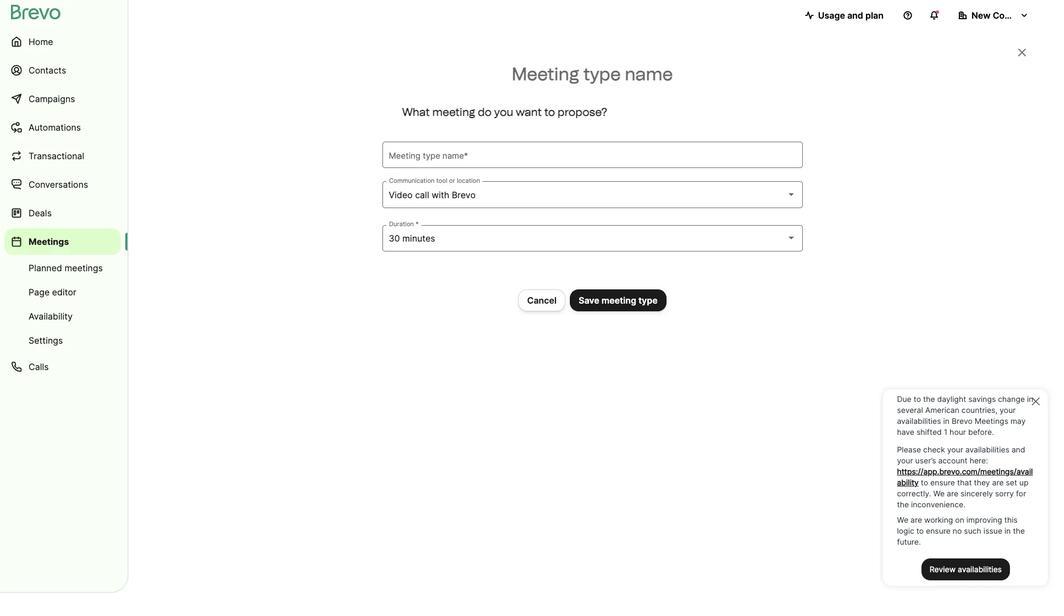 Task type: vqa. For each thing, say whether or not it's contained in the screenshot.
automation
no



Task type: locate. For each thing, give the bounding box(es) containing it.
what meeting do you want to propose?
[[402, 105, 607, 118]]

0 vertical spatial type
[[583, 64, 621, 85]]

video call with brevo
[[389, 189, 476, 200]]

1 horizontal spatial meeting
[[602, 295, 636, 306]]

meetings
[[29, 236, 69, 247]]

availability link
[[4, 306, 121, 328]]

planned meetings
[[29, 263, 103, 274]]

page
[[29, 287, 50, 298]]

planned
[[29, 263, 62, 274]]

1 horizontal spatial type
[[639, 295, 658, 306]]

plan
[[865, 10, 884, 21]]

campaigns
[[29, 93, 75, 104]]

meeting type name
[[512, 64, 673, 85]]

home
[[29, 36, 53, 47]]

1 vertical spatial meeting
[[602, 295, 636, 306]]

new
[[972, 10, 991, 21]]

cancel button
[[518, 289, 565, 311]]

calls
[[29, 362, 49, 373]]

call
[[415, 189, 429, 200]]

page editor link
[[4, 281, 121, 303]]

0 horizontal spatial meeting
[[432, 105, 475, 118]]

meeting right the save on the right of page
[[602, 295, 636, 306]]

1 vertical spatial type
[[639, 295, 658, 306]]

you
[[494, 105, 513, 118]]

meeting left do
[[432, 105, 475, 118]]

save meeting type button
[[570, 289, 666, 311]]

None text field
[[389, 149, 796, 162]]

cancel
[[527, 295, 557, 306]]

meeting
[[432, 105, 475, 118], [602, 295, 636, 306]]

what
[[402, 105, 430, 118]]

settings link
[[4, 330, 121, 352]]

brevo
[[452, 189, 476, 200]]

0 vertical spatial meeting
[[432, 105, 475, 118]]

meeting
[[512, 64, 579, 85]]

deals
[[29, 208, 52, 219]]

contacts
[[29, 65, 66, 76]]

with
[[432, 189, 449, 200]]

editor
[[52, 287, 76, 298]]

page editor
[[29, 287, 76, 298]]

video
[[389, 189, 413, 200]]

usage and plan
[[818, 10, 884, 21]]

meeting for do
[[432, 105, 475, 118]]

meeting inside button
[[602, 295, 636, 306]]

type
[[583, 64, 621, 85], [639, 295, 658, 306]]



Task type: describe. For each thing, give the bounding box(es) containing it.
propose?
[[558, 105, 607, 118]]

new company
[[972, 10, 1033, 21]]

meetings link
[[4, 229, 121, 255]]

automations
[[29, 122, 81, 133]]

settings
[[29, 335, 63, 346]]

calls link
[[4, 354, 121, 380]]

planned meetings link
[[4, 257, 121, 279]]

do
[[478, 105, 492, 118]]

minutes
[[402, 233, 435, 244]]

0 horizontal spatial type
[[583, 64, 621, 85]]

usage
[[818, 10, 845, 21]]

30 minutes
[[389, 233, 435, 244]]

want
[[516, 105, 542, 118]]

new company button
[[950, 4, 1037, 26]]

conversations
[[29, 179, 88, 190]]

company
[[993, 10, 1033, 21]]

conversations link
[[4, 171, 121, 198]]

save meeting type
[[579, 295, 658, 306]]

Video call with Brevo field
[[389, 188, 796, 201]]

usage and plan button
[[796, 4, 892, 26]]

30
[[389, 233, 400, 244]]

save
[[579, 295, 599, 306]]

meeting for type
[[602, 295, 636, 306]]

home link
[[4, 29, 121, 55]]

type inside button
[[639, 295, 658, 306]]

campaigns link
[[4, 86, 121, 112]]

to
[[544, 105, 555, 118]]

transactional
[[29, 151, 84, 162]]

30 minutes field
[[389, 232, 796, 245]]

automations link
[[4, 114, 121, 141]]

and
[[847, 10, 863, 21]]

contacts link
[[4, 57, 121, 84]]

name
[[625, 64, 673, 85]]

deals link
[[4, 200, 121, 226]]

availability
[[29, 311, 73, 322]]

meetings
[[65, 263, 103, 274]]

transactional link
[[4, 143, 121, 169]]



